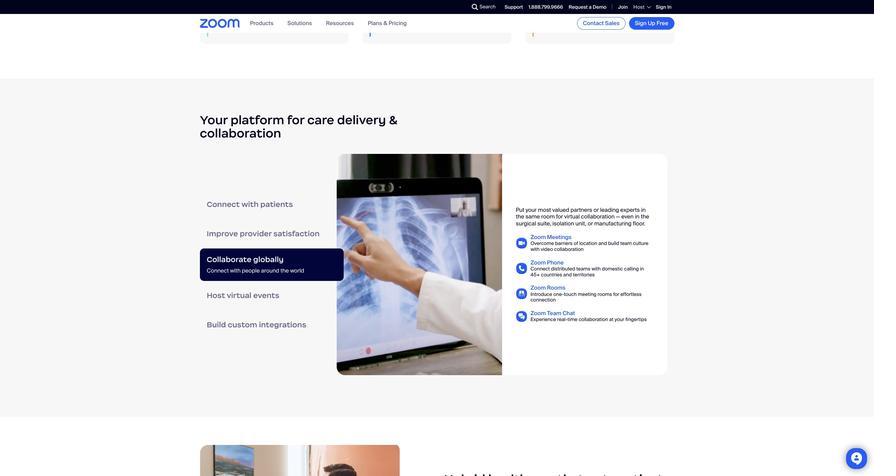 Task type: vqa. For each thing, say whether or not it's contained in the screenshot.
Zoom inside the zoom rooms introduce one-touch meeting rooms for effortless connection
yes



Task type: locate. For each thing, give the bounding box(es) containing it.
1 horizontal spatial 10
[[433, 7, 443, 19]]

location
[[580, 240, 598, 247]]

10 left a
[[579, 7, 589, 19]]

sign
[[657, 4, 667, 10], [636, 20, 647, 27]]

of right 9
[[224, 7, 233, 19]]

distributed
[[552, 266, 576, 272]]

2 10 from the left
[[433, 7, 443, 19]]

1 horizontal spatial host
[[634, 4, 645, 10]]

0 vertical spatial for
[[287, 112, 305, 128]]

the left same
[[516, 213, 525, 221]]

1 horizontal spatial choose
[[468, 19, 487, 27]]

1 10 from the left
[[271, 7, 281, 19]]

connect inside collaborate globally connect with people around the world
[[207, 267, 229, 274]]

0 vertical spatial virtual
[[565, 213, 580, 221]]

your right at
[[615, 317, 625, 323]]

connect up improve at left
[[207, 200, 240, 209]]

sign left in
[[657, 4, 667, 10]]

sign up free
[[636, 20, 669, 27]]

1 horizontal spatial sign
[[657, 4, 667, 10]]

collaboration inside zoom team chat experience real-time collaboration at your fingertips
[[579, 317, 609, 323]]

top for 7 of the top 10
[[415, 7, 431, 19]]

top up the "ranked"
[[253, 7, 269, 19]]

for left care
[[287, 112, 305, 128]]

0 vertical spatial and
[[599, 240, 608, 247]]

u.s. inside 9 of the top 10 u.s. hospitals, ranked by u.s news, choose zoom
[[215, 19, 225, 27]]

connect inside zoom phone connect distributed teams with domestic calling in 45+ countries and territories
[[531, 266, 550, 272]]

calling
[[625, 266, 639, 272]]

choose inside 9 of the top 10 u.s. hospitals, ranked by u.s news, choose zoom
[[306, 19, 325, 27]]

in
[[642, 207, 646, 214], [636, 213, 640, 221], [641, 266, 645, 272]]

choose inside the 7 of the top 10 global pharmaceutical companies choose zoom
[[468, 19, 487, 27]]

1 choose from the left
[[306, 19, 325, 27]]

host virtual events button
[[200, 281, 344, 310]]

u.s.
[[215, 19, 225, 27], [560, 19, 570, 27]]

meetings
[[548, 234, 572, 241]]

7
[[378, 7, 384, 19]]

in right calling
[[641, 266, 645, 272]]

or left leading
[[594, 207, 599, 214]]

2 u.s. from the left
[[560, 19, 570, 27]]

choose for 7 of the top 10
[[468, 19, 487, 27]]

plans & pricing
[[368, 20, 407, 27]]

world
[[291, 267, 304, 274]]

2 horizontal spatial for
[[614, 291, 620, 297]]

0 horizontal spatial host
[[207, 291, 225, 300]]

0 horizontal spatial 10
[[271, 7, 281, 19]]

zoom inside zoom meetings overcome barriers of location and build team culture with video collaboration
[[531, 234, 546, 241]]

care
[[308, 112, 335, 128]]

0 horizontal spatial sign
[[636, 20, 647, 27]]

1 horizontal spatial u.s.
[[560, 19, 570, 27]]

delivery
[[337, 112, 386, 128]]

in right experts
[[642, 207, 646, 214]]

improve
[[207, 229, 238, 238]]

1 horizontal spatial or
[[594, 207, 599, 214]]

1 vertical spatial &
[[389, 112, 398, 128]]

1 horizontal spatial top
[[415, 7, 431, 19]]

choose right news,
[[306, 19, 325, 27]]

solutions
[[288, 20, 312, 27]]

u.s. for 8
[[560, 19, 570, 27]]

& right delivery
[[389, 112, 398, 128]]

integrations
[[259, 320, 307, 330]]

and left build
[[599, 240, 608, 247]]

for right rooms at the right bottom
[[614, 291, 620, 297]]

10
[[271, 7, 281, 19], [433, 7, 443, 19], [579, 7, 589, 19]]

companies
[[438, 19, 467, 27]]

None search field
[[447, 1, 474, 13]]

tab list
[[200, 190, 344, 340]]

tab list inside tabbed carousel element
[[200, 190, 344, 340]]

1 horizontal spatial your
[[615, 317, 625, 323]]

zoom rooms introduce one-touch meeting rooms for effortless connection
[[531, 284, 642, 303]]

the left world
[[281, 267, 289, 274]]

request
[[569, 4, 588, 10]]

of right "8"
[[549, 7, 559, 19]]

or right unit,
[[588, 220, 594, 227]]

build custom integrations
[[207, 320, 307, 330]]

the
[[235, 7, 251, 19], [397, 7, 413, 19], [561, 7, 577, 19], [516, 213, 525, 221], [642, 213, 650, 221], [281, 267, 289, 274]]

in inside zoom phone connect distributed teams with domestic calling in 45+ countries and territories
[[641, 266, 645, 272]]

the up health
[[561, 7, 577, 19]]

collaboration inside put your most valued partners or leading experts in the same room for virtual collaboration — even in the surgical suite, isolation unit, or manufacturing floor.
[[582, 213, 615, 221]]

with left patients
[[242, 200, 259, 209]]

of
[[224, 7, 233, 19], [386, 7, 395, 19], [549, 7, 559, 19], [574, 240, 579, 247]]

build
[[609, 240, 620, 247]]

isolation
[[553, 220, 575, 227]]

your
[[526, 207, 537, 214], [615, 317, 625, 323]]

0 vertical spatial sign
[[657, 4, 667, 10]]

with left video
[[531, 246, 540, 252]]

1 horizontal spatial and
[[599, 240, 608, 247]]

zoom meetings logo image
[[516, 238, 528, 249]]

choose down search image
[[468, 19, 487, 27]]

9
[[215, 7, 221, 19]]

introduce
[[531, 291, 553, 297]]

your platform for care delivery & collaboration
[[200, 112, 398, 141]]

barriers
[[556, 240, 573, 247]]

u.s. down 9
[[215, 19, 225, 27]]

tab list containing connect with patients
[[200, 190, 344, 340]]

connect down collaborate
[[207, 267, 229, 274]]

with down collaborate
[[230, 267, 241, 274]]

choose for 8 of the 10
[[612, 19, 631, 27]]

3 10 from the left
[[579, 7, 589, 19]]

largest
[[541, 19, 559, 27]]

3 choose from the left
[[612, 19, 631, 27]]

—
[[617, 213, 621, 221]]

1 vertical spatial for
[[557, 213, 564, 221]]

tabbed carousel element
[[200, 154, 675, 376]]

0 vertical spatial or
[[594, 207, 599, 214]]

experts
[[621, 207, 640, 214]]

the up hospitals,
[[235, 7, 251, 19]]

connect for globally
[[207, 267, 229, 274]]

your inside zoom team chat experience real-time collaboration at your fingertips
[[615, 317, 625, 323]]

card label element
[[337, 154, 668, 376]]

host for host virtual events
[[207, 291, 225, 300]]

unit,
[[576, 220, 587, 227]]

host right join 'link'
[[634, 4, 645, 10]]

& right plans
[[384, 20, 388, 27]]

1 vertical spatial virtual
[[227, 291, 252, 300]]

the up pricing
[[397, 7, 413, 19]]

health
[[572, 19, 588, 27]]

your right "put"
[[526, 207, 537, 214]]

and right the 'countries' at the bottom of page
[[564, 272, 572, 278]]

1.888.799.9666
[[529, 4, 564, 10]]

top up pharmaceutical
[[415, 7, 431, 19]]

team
[[548, 310, 562, 317]]

10 up 'companies'
[[433, 7, 443, 19]]

choose
[[306, 19, 325, 27], [468, 19, 487, 27], [612, 19, 631, 27]]

1 u.s. from the left
[[215, 19, 225, 27]]

news,
[[289, 19, 305, 27]]

with
[[242, 200, 259, 209], [531, 246, 540, 252], [592, 266, 601, 272], [230, 267, 241, 274]]

10 inside the 7 of the top 10 global pharmaceutical companies choose zoom
[[433, 7, 443, 19]]

0 horizontal spatial for
[[287, 112, 305, 128]]

10 for 7 of the top 10
[[433, 7, 443, 19]]

host up build
[[207, 291, 225, 300]]

with inside zoom phone connect distributed teams with domestic calling in 45+ countries and territories
[[592, 266, 601, 272]]

0 horizontal spatial virtual
[[227, 291, 252, 300]]

1 horizontal spatial virtual
[[565, 213, 580, 221]]

manufacturing
[[595, 220, 632, 227]]

of for 9
[[224, 7, 233, 19]]

of inside 8 of the 10 largest u.s. health systems choose zoom
[[549, 7, 559, 19]]

host inside button
[[207, 291, 225, 300]]

1 vertical spatial and
[[564, 272, 572, 278]]

10 inside 9 of the top 10 u.s. hospitals, ranked by u.s news, choose zoom
[[271, 7, 281, 19]]

sign left up
[[636, 20, 647, 27]]

for inside zoom rooms introduce one-touch meeting rooms for effortless connection
[[614, 291, 620, 297]]

2 choose from the left
[[468, 19, 487, 27]]

1 horizontal spatial for
[[557, 213, 564, 221]]

zoom meetings overcome barriers of location and build team culture with video collaboration
[[531, 234, 649, 252]]

with inside zoom meetings overcome barriers of location and build team culture with video collaboration
[[531, 246, 540, 252]]

1 vertical spatial host
[[207, 291, 225, 300]]

search
[[480, 3, 496, 10]]

collaboration inside your platform for care delivery & collaboration
[[200, 126, 281, 141]]

zoom phone logo image
[[516, 263, 528, 274]]

meeting
[[578, 291, 597, 297]]

virtual inside button
[[227, 291, 252, 300]]

0 horizontal spatial or
[[588, 220, 594, 227]]

2 horizontal spatial 10
[[579, 7, 589, 19]]

custom
[[228, 320, 257, 330]]

for right room
[[557, 213, 564, 221]]

zoom team chat link
[[531, 310, 576, 317]]

2 horizontal spatial choose
[[612, 19, 631, 27]]

0 vertical spatial host
[[634, 4, 645, 10]]

zoom
[[632, 19, 647, 27], [215, 26, 231, 33], [378, 26, 394, 33], [531, 234, 546, 241], [531, 259, 546, 266], [531, 284, 546, 292], [531, 310, 546, 317]]

connect right 'zoom phone logo'
[[531, 266, 550, 272]]

of inside 9 of the top 10 u.s. hospitals, ranked by u.s news, choose zoom
[[224, 7, 233, 19]]

of right 7
[[386, 7, 395, 19]]

1 horizontal spatial &
[[389, 112, 398, 128]]

improve provider satisfaction
[[207, 229, 320, 238]]

most
[[539, 207, 552, 214]]

zoom rooms link
[[531, 284, 566, 292]]

collaboration
[[200, 126, 281, 141], [582, 213, 615, 221], [555, 246, 584, 252], [579, 317, 609, 323]]

support
[[505, 4, 524, 10]]

with right teams at the bottom right
[[592, 266, 601, 272]]

of right barriers
[[574, 240, 579, 247]]

0 horizontal spatial choose
[[306, 19, 325, 27]]

connect inside 'button'
[[207, 200, 240, 209]]

platform
[[231, 112, 285, 128]]

time
[[568, 317, 578, 323]]

zoom inside zoom phone connect distributed teams with domestic calling in 45+ countries and territories
[[531, 259, 546, 266]]

1 top from the left
[[253, 7, 269, 19]]

u.s. inside 8 of the 10 largest u.s. health systems choose zoom
[[560, 19, 570, 27]]

the inside the 7 of the top 10 global pharmaceutical companies choose zoom
[[397, 7, 413, 19]]

connection
[[531, 297, 556, 303]]

0 horizontal spatial u.s.
[[215, 19, 225, 27]]

0 horizontal spatial &
[[384, 20, 388, 27]]

choose down "join"
[[612, 19, 631, 27]]

zoom phone link
[[531, 259, 564, 266]]

of inside the 7 of the top 10 global pharmaceutical companies choose zoom
[[386, 7, 395, 19]]

of inside zoom meetings overcome barriers of location and build team culture with video collaboration
[[574, 240, 579, 247]]

for inside your platform for care delivery & collaboration
[[287, 112, 305, 128]]

2 top from the left
[[415, 7, 431, 19]]

0 horizontal spatial top
[[253, 7, 269, 19]]

10 for 9 of the top 10
[[271, 7, 281, 19]]

the right experts
[[642, 213, 650, 221]]

10 up by
[[271, 7, 281, 19]]

0 horizontal spatial your
[[526, 207, 537, 214]]

connect
[[207, 200, 240, 209], [531, 266, 550, 272], [207, 267, 229, 274]]

top inside the 7 of the top 10 global pharmaceutical companies choose zoom
[[415, 7, 431, 19]]

u.s. left health
[[560, 19, 570, 27]]

0 vertical spatial your
[[526, 207, 537, 214]]

with inside collaborate globally connect with people around the world
[[230, 267, 241, 274]]

top inside 9 of the top 10 u.s. hospitals, ranked by u.s news, choose zoom
[[253, 7, 269, 19]]

1 vertical spatial sign
[[636, 20, 647, 27]]

satisfaction
[[274, 229, 320, 238]]

pricing
[[389, 20, 407, 27]]

or
[[594, 207, 599, 214], [588, 220, 594, 227]]

choose inside 8 of the 10 largest u.s. health systems choose zoom
[[612, 19, 631, 27]]

patients
[[261, 200, 293, 209]]

2 vertical spatial for
[[614, 291, 620, 297]]

1 vertical spatial your
[[615, 317, 625, 323]]

0 horizontal spatial and
[[564, 272, 572, 278]]



Task type: describe. For each thing, give the bounding box(es) containing it.
domestic
[[603, 266, 624, 272]]

partners
[[571, 207, 593, 214]]

join link
[[619, 4, 629, 10]]

host for host popup button
[[634, 4, 645, 10]]

zoom inside zoom team chat experience real-time collaboration at your fingertips
[[531, 310, 546, 317]]

zoom logo image
[[200, 19, 240, 28]]

connect with patients
[[207, 200, 293, 209]]

countries
[[542, 272, 563, 278]]

with inside 'button'
[[242, 200, 259, 209]]

45+
[[531, 272, 540, 278]]

join
[[619, 4, 629, 10]]

connect for phone
[[531, 266, 550, 272]]

in for put your most valued partners or leading experts in the same room for virtual collaboration — even in the surgical suite, isolation unit, or manufacturing floor.
[[642, 207, 646, 214]]

zoom inside the 7 of the top 10 global pharmaceutical companies choose zoom
[[378, 26, 394, 33]]

global
[[378, 19, 395, 27]]

effortless
[[621, 291, 642, 297]]

zoom inside zoom rooms introduce one-touch meeting rooms for effortless connection
[[531, 284, 546, 292]]

connect with patients button
[[200, 190, 344, 219]]

of for 7
[[386, 7, 395, 19]]

put your most valued partners or leading experts in the same room for virtual collaboration — even in the surgical suite, isolation unit, or manufacturing floor.
[[516, 207, 650, 227]]

zoom meetings link
[[531, 234, 572, 241]]

and inside zoom meetings overcome barriers of location and build team culture with video collaboration
[[599, 240, 608, 247]]

video
[[541, 246, 554, 252]]

8 of the 10 largest u.s. health systems choose zoom
[[541, 7, 647, 27]]

and inside zoom phone connect distributed teams with domestic calling in 45+ countries and territories
[[564, 272, 572, 278]]

contact sales link
[[578, 17, 626, 30]]

10 inside 8 of the 10 largest u.s. health systems choose zoom
[[579, 7, 589, 19]]

fingertips
[[626, 317, 647, 323]]

9 of the top 10 u.s. hospitals, ranked by u.s news, choose zoom
[[215, 7, 325, 33]]

zoom inside 8 of the 10 largest u.s. health systems choose zoom
[[632, 19, 647, 27]]

people
[[242, 267, 260, 274]]

u.s
[[279, 19, 288, 27]]

your
[[200, 112, 228, 128]]

even
[[622, 213, 634, 221]]

of for 8
[[549, 7, 559, 19]]

around
[[261, 267, 280, 274]]

chat
[[563, 310, 576, 317]]

a
[[589, 4, 592, 10]]

one-
[[554, 291, 565, 297]]

build custom integrations button
[[200, 310, 344, 340]]

in for zoom phone connect distributed teams with domestic calling in 45+ countries and territories
[[641, 266, 645, 272]]

8
[[541, 7, 547, 19]]

the inside collaborate globally connect with people around the world
[[281, 267, 289, 274]]

virtual inside put your most valued partners or leading experts in the same room for virtual collaboration — even in the surgical suite, isolation unit, or manufacturing floor.
[[565, 213, 580, 221]]

provider
[[240, 229, 272, 238]]

1 vertical spatial or
[[588, 220, 594, 227]]

the inside 9 of the top 10 u.s. hospitals, ranked by u.s news, choose zoom
[[235, 7, 251, 19]]

your inside put your most valued partners or leading experts in the same room for virtual collaboration — even in the surgical suite, isolation unit, or manufacturing floor.
[[526, 207, 537, 214]]

zoom team chat logo image
[[516, 311, 528, 322]]

the inside 8 of the 10 largest u.s. health systems choose zoom
[[561, 7, 577, 19]]

host virtual events
[[207, 291, 280, 300]]

demo
[[593, 4, 607, 10]]

3 / 5 group
[[337, 154, 668, 376]]

experience
[[531, 317, 557, 323]]

in right even
[[636, 213, 640, 221]]

virtual x-ray consultation image
[[337, 154, 502, 376]]

search image
[[472, 4, 478, 10]]

real-
[[558, 317, 568, 323]]

rooms
[[598, 291, 613, 297]]

in
[[668, 4, 672, 10]]

request a demo
[[569, 4, 607, 10]]

pharmaceutical
[[396, 19, 437, 27]]

top for 9 of the top 10
[[253, 7, 269, 19]]

same
[[526, 213, 540, 221]]

zoom team chat experience real-time collaboration at your fingertips
[[531, 310, 647, 323]]

sign for sign up free
[[636, 20, 647, 27]]

products
[[250, 20, 274, 27]]

collaborate
[[207, 255, 252, 264]]

zoom inside 9 of the top 10 u.s. hospitals, ranked by u.s news, choose zoom
[[215, 26, 231, 33]]

request a demo link
[[569, 4, 607, 10]]

culture
[[634, 240, 649, 247]]

sign up free link
[[630, 17, 675, 30]]

search image
[[472, 4, 478, 10]]

floor.
[[634, 220, 646, 227]]

solutions button
[[288, 20, 312, 27]]

zoom rooms logo image
[[516, 289, 528, 299]]

7 of the top 10 global pharmaceutical companies choose zoom
[[378, 7, 487, 33]]

plans & pricing link
[[368, 20, 407, 27]]

overcome
[[531, 240, 555, 247]]

at
[[610, 317, 614, 323]]

improve provider satisfaction button
[[200, 219, 344, 249]]

ranked
[[253, 19, 270, 27]]

up
[[649, 20, 656, 27]]

sales
[[606, 20, 620, 27]]

systems
[[589, 19, 610, 27]]

contact sales
[[584, 20, 620, 27]]

sign for sign in
[[657, 4, 667, 10]]

products button
[[250, 20, 274, 27]]

for inside put your most valued partners or leading experts in the same room for virtual collaboration — even in the surgical suite, isolation unit, or manufacturing floor.
[[557, 213, 564, 221]]

contact
[[584, 20, 604, 27]]

collaboration inside zoom meetings overcome barriers of location and build team culture with video collaboration
[[555, 246, 584, 252]]

valued
[[553, 207, 570, 214]]

globally
[[254, 255, 284, 264]]

phone
[[548, 259, 564, 266]]

host button
[[634, 4, 651, 10]]

sign in link
[[657, 4, 672, 10]]

support link
[[505, 4, 524, 10]]

0 vertical spatial &
[[384, 20, 388, 27]]

events
[[253, 291, 280, 300]]

build
[[207, 320, 226, 330]]

collaborate globally connect with people around the world
[[207, 255, 304, 274]]

u.s. for 9
[[215, 19, 225, 27]]

suite,
[[538, 220, 552, 227]]

& inside your platform for care delivery & collaboration
[[389, 112, 398, 128]]

put
[[516, 207, 525, 214]]

territories
[[574, 272, 595, 278]]

room
[[542, 213, 555, 221]]

1.888.799.9666 link
[[529, 4, 564, 10]]



